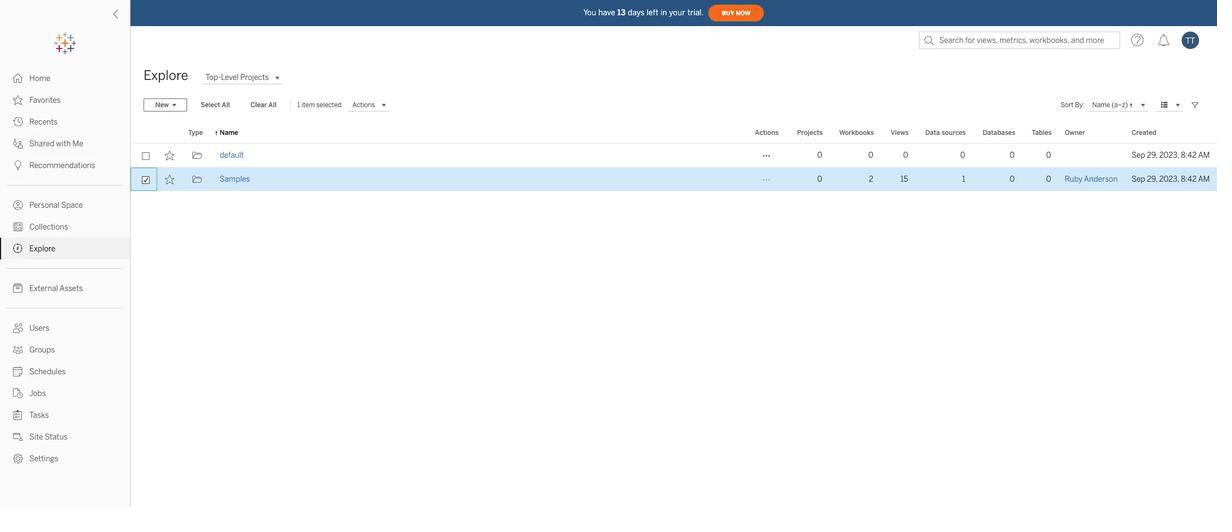 Task type: locate. For each thing, give the bounding box(es) containing it.
1 down sources
[[962, 175, 966, 184]]

new
[[155, 101, 169, 109]]

site status link
[[0, 426, 130, 448]]

by text only_f5he34f image for home
[[13, 73, 23, 83]]

1 horizontal spatial 1
[[962, 175, 966, 184]]

by text only_f5he34f image for shared with me
[[13, 139, 23, 149]]

1 vertical spatial sep
[[1132, 175, 1146, 184]]

by text only_f5he34f image inside site status link
[[13, 432, 23, 442]]

by text only_f5he34f image inside recents link
[[13, 117, 23, 127]]

1 29, from the top
[[1148, 151, 1158, 160]]

explore down collections
[[29, 244, 55, 254]]

1 vertical spatial 2023,
[[1160, 175, 1180, 184]]

shared with me link
[[0, 133, 130, 155]]

settings link
[[0, 448, 130, 470]]

1 vertical spatial 1
[[962, 175, 966, 184]]

sep for 1
[[1132, 175, 1146, 184]]

project image for default
[[192, 151, 202, 161]]

4 by text only_f5he34f image from the top
[[13, 222, 23, 232]]

space
[[61, 201, 83, 210]]

by text only_f5he34f image inside recommendations link
[[13, 161, 23, 170]]

8:42
[[1181, 151, 1197, 160], [1181, 175, 1197, 184]]

by text only_f5he34f image inside shared with me link
[[13, 139, 23, 149]]

projects right the 'level'
[[240, 73, 269, 82]]

views
[[891, 129, 909, 137]]

am for 0
[[1199, 151, 1211, 160]]

1 horizontal spatial actions
[[755, 129, 779, 137]]

0 horizontal spatial projects
[[240, 73, 269, 82]]

1 vertical spatial am
[[1199, 175, 1211, 184]]

list view image
[[1160, 100, 1170, 110]]

1 vertical spatial projects
[[798, 129, 823, 137]]

by text only_f5he34f image left personal
[[13, 200, 23, 210]]

0 vertical spatial 2023,
[[1160, 151, 1180, 160]]

3 by text only_f5he34f image from the top
[[13, 161, 23, 170]]

status
[[45, 433, 68, 442]]

clear all button
[[244, 98, 284, 112]]

1 2023, from the top
[[1160, 151, 1180, 160]]

sep 29, 2023, 8:42 am for 1
[[1132, 175, 1211, 184]]

0 vertical spatial project image
[[192, 151, 202, 161]]

tasks link
[[0, 404, 130, 426]]

recommendations
[[29, 161, 95, 170]]

by text only_f5he34f image for explore
[[13, 244, 23, 254]]

row
[[131, 144, 1218, 168], [131, 168, 1218, 192]]

anderson
[[1085, 175, 1118, 184]]

name inside grid
[[220, 129, 238, 137]]

sep 29, 2023, 8:42 am for 0
[[1132, 151, 1211, 160]]

7 by text only_f5he34f image from the top
[[13, 388, 23, 398]]

1 vertical spatial sep 29, 2023, 8:42 am
[[1132, 175, 1211, 184]]

1 left item
[[297, 101, 300, 109]]

all right clear
[[269, 101, 277, 109]]

5 by text only_f5he34f image from the top
[[13, 244, 23, 254]]

1 inside row
[[962, 175, 966, 184]]

0
[[818, 151, 823, 160], [869, 151, 874, 160], [904, 151, 909, 160], [961, 151, 966, 160], [1010, 151, 1015, 160], [1047, 151, 1052, 160], [818, 175, 823, 184], [1010, 175, 1015, 184], [1047, 175, 1052, 184]]

0 horizontal spatial explore
[[29, 244, 55, 254]]

actions button
[[348, 98, 389, 112]]

1 vertical spatial project image
[[192, 175, 202, 184]]

2023, for 0
[[1160, 151, 1180, 160]]

1 vertical spatial name
[[220, 129, 238, 137]]

explore up new popup button
[[144, 67, 188, 83]]

name for name (a–z)
[[1093, 101, 1111, 108]]

sort
[[1061, 101, 1074, 109]]

6 by text only_f5he34f image from the top
[[13, 323, 23, 333]]

1 horizontal spatial projects
[[798, 129, 823, 137]]

tasks
[[29, 411, 49, 420]]

name inside dropdown button
[[1093, 101, 1111, 108]]

all
[[222, 101, 230, 109], [269, 101, 277, 109]]

1 all from the left
[[222, 101, 230, 109]]

all right select
[[222, 101, 230, 109]]

now
[[736, 10, 751, 17]]

by text only_f5he34f image left recents
[[13, 117, 23, 127]]

1
[[297, 101, 300, 109], [962, 175, 966, 184]]

by text only_f5he34f image left groups
[[13, 345, 23, 355]]

1 horizontal spatial name
[[1093, 101, 1111, 108]]

1 sep from the top
[[1132, 151, 1146, 160]]

0 horizontal spatial 1
[[297, 101, 300, 109]]

projects left the workbooks
[[798, 129, 823, 137]]

samples
[[220, 175, 250, 184]]

1 project image from the top
[[192, 151, 202, 161]]

1 am from the top
[[1199, 151, 1211, 160]]

project image left samples 'link' at the top left of page
[[192, 175, 202, 184]]

2 by text only_f5he34f image from the top
[[13, 139, 23, 149]]

0 vertical spatial 8:42
[[1181, 151, 1197, 160]]

6 by text only_f5he34f image from the top
[[13, 367, 23, 377]]

recommendations link
[[0, 155, 130, 176]]

groups
[[29, 346, 55, 355]]

cell
[[1059, 144, 1126, 168]]

4 by text only_f5he34f image from the top
[[13, 283, 23, 293]]

grid
[[131, 123, 1218, 507]]

row containing default
[[131, 144, 1218, 168]]

workbooks
[[840, 129, 874, 137]]

by text only_f5he34f image inside collections link
[[13, 222, 23, 232]]

1 by text only_f5he34f image from the top
[[13, 73, 23, 83]]

1 row from the top
[[131, 144, 1218, 168]]

15
[[901, 175, 909, 184]]

me
[[73, 139, 83, 149]]

0 vertical spatial name
[[1093, 101, 1111, 108]]

1 vertical spatial 8:42
[[1181, 175, 1197, 184]]

by text only_f5he34f image inside tasks "link"
[[13, 410, 23, 420]]

2 8:42 from the top
[[1181, 175, 1197, 184]]

samples link
[[220, 168, 250, 192]]

0 vertical spatial sep 29, 2023, 8:42 am
[[1132, 151, 1211, 160]]

by text only_f5he34f image inside personal space link
[[13, 200, 23, 210]]

by text only_f5he34f image inside home link
[[13, 73, 23, 83]]

by text only_f5he34f image inside favorites link
[[13, 95, 23, 105]]

0 vertical spatial actions
[[353, 101, 375, 109]]

1 8:42 from the top
[[1181, 151, 1197, 160]]

2 sep 29, 2023, 8:42 am from the top
[[1132, 175, 1211, 184]]

name
[[1093, 101, 1111, 108], [220, 129, 238, 137]]

29,
[[1148, 151, 1158, 160], [1148, 175, 1158, 184]]

2 sep from the top
[[1132, 175, 1146, 184]]

project image down type
[[192, 151, 202, 161]]

sep for 0
[[1132, 151, 1146, 160]]

3 by text only_f5he34f image from the top
[[13, 200, 23, 210]]

name up default on the left top
[[220, 129, 238, 137]]

row group
[[131, 144, 1218, 192]]

sep right "anderson"
[[1132, 175, 1146, 184]]

0 vertical spatial am
[[1199, 151, 1211, 160]]

explore
[[144, 67, 188, 83], [29, 244, 55, 254]]

by text only_f5he34f image
[[13, 73, 23, 83], [13, 117, 23, 127], [13, 200, 23, 210], [13, 283, 23, 293], [13, 345, 23, 355], [13, 367, 23, 377], [13, 410, 23, 420]]

2 29, from the top
[[1148, 175, 1158, 184]]

0 vertical spatial 29,
[[1148, 151, 1158, 160]]

tables
[[1032, 129, 1052, 137]]

recents
[[29, 118, 58, 127]]

collections link
[[0, 216, 130, 238]]

0 horizontal spatial actions
[[353, 101, 375, 109]]

by text only_f5he34f image left tasks
[[13, 410, 23, 420]]

1 by text only_f5he34f image from the top
[[13, 95, 23, 105]]

5 by text only_f5he34f image from the top
[[13, 345, 23, 355]]

by text only_f5he34f image inside explore link
[[13, 244, 23, 254]]

by text only_f5he34f image left schedules
[[13, 367, 23, 377]]

item
[[302, 101, 315, 109]]

2 all from the left
[[269, 101, 277, 109]]

by text only_f5he34f image inside groups link
[[13, 345, 23, 355]]

you
[[584, 8, 597, 17]]

(a–z)
[[1112, 101, 1128, 108]]

8 by text only_f5he34f image from the top
[[13, 432, 23, 442]]

top-level projects button
[[201, 71, 283, 84]]

by text only_f5he34f image inside the users 'link'
[[13, 323, 23, 333]]

9 by text only_f5he34f image from the top
[[13, 454, 23, 464]]

buy now
[[722, 10, 751, 17]]

7 by text only_f5he34f image from the top
[[13, 410, 23, 420]]

projects
[[240, 73, 269, 82], [798, 129, 823, 137]]

explore link
[[0, 238, 130, 260]]

top-
[[206, 73, 221, 82]]

ruby anderson link
[[1065, 168, 1118, 192]]

explore inside main navigation. press the up and down arrow keys to access links. element
[[29, 244, 55, 254]]

by text only_f5he34f image inside external assets link
[[13, 283, 23, 293]]

by text only_f5he34f image left the external
[[13, 283, 23, 293]]

select all
[[201, 101, 230, 109]]

1 vertical spatial explore
[[29, 244, 55, 254]]

by text only_f5he34f image for tasks
[[13, 410, 23, 420]]

assets
[[60, 284, 83, 293]]

by text only_f5he34f image for recommendations
[[13, 161, 23, 170]]

users link
[[0, 317, 130, 339]]

0 vertical spatial explore
[[144, 67, 188, 83]]

by text only_f5he34f image inside settings link
[[13, 454, 23, 464]]

project image
[[192, 151, 202, 161], [192, 175, 202, 184]]

1 vertical spatial actions
[[755, 129, 779, 137]]

schedules link
[[0, 361, 130, 383]]

0 vertical spatial sep
[[1132, 151, 1146, 160]]

external assets link
[[0, 277, 130, 299]]

2 2023, from the top
[[1160, 175, 1180, 184]]

sep down created
[[1132, 151, 1146, 160]]

project image for samples
[[192, 175, 202, 184]]

2 project image from the top
[[192, 175, 202, 184]]

settings
[[29, 454, 58, 464]]

grid containing default
[[131, 123, 1218, 507]]

buy now button
[[708, 4, 765, 22]]

by text only_f5he34f image inside schedules link
[[13, 367, 23, 377]]

2023,
[[1160, 151, 1180, 160], [1160, 175, 1180, 184]]

created
[[1132, 129, 1157, 137]]

by text only_f5he34f image left home
[[13, 73, 23, 83]]

1 for 1 item selected
[[297, 101, 300, 109]]

by text only_f5he34f image inside jobs "link"
[[13, 388, 23, 398]]

0 horizontal spatial name
[[220, 129, 238, 137]]

1 vertical spatial 29,
[[1148, 175, 1158, 184]]

0 vertical spatial projects
[[240, 73, 269, 82]]

2 by text only_f5he34f image from the top
[[13, 117, 23, 127]]

personal space link
[[0, 194, 130, 216]]

2
[[869, 175, 874, 184]]

actions inside "dropdown button"
[[353, 101, 375, 109]]

2 row from the top
[[131, 168, 1218, 192]]

name left the (a–z)
[[1093, 101, 1111, 108]]

sep 29, 2023, 8:42 am
[[1132, 151, 1211, 160], [1132, 175, 1211, 184]]

1 sep 29, 2023, 8:42 am from the top
[[1132, 151, 1211, 160]]

1 horizontal spatial all
[[269, 101, 277, 109]]

projects inside grid
[[798, 129, 823, 137]]

sep
[[1132, 151, 1146, 160], [1132, 175, 1146, 184]]

8:42 for 1
[[1181, 175, 1197, 184]]

by text only_f5he34f image for jobs
[[13, 388, 23, 398]]

by text only_f5he34f image
[[13, 95, 23, 105], [13, 139, 23, 149], [13, 161, 23, 170], [13, 222, 23, 232], [13, 244, 23, 254], [13, 323, 23, 333], [13, 388, 23, 398], [13, 432, 23, 442], [13, 454, 23, 464]]

0 horizontal spatial all
[[222, 101, 230, 109]]

shared with me
[[29, 139, 83, 149]]

2 am from the top
[[1199, 175, 1211, 184]]

data
[[926, 129, 940, 137]]

0 vertical spatial 1
[[297, 101, 300, 109]]

actions
[[353, 101, 375, 109], [755, 129, 779, 137]]



Task type: describe. For each thing, give the bounding box(es) containing it.
shared
[[29, 139, 54, 149]]

personal
[[29, 201, 60, 210]]

all for select all
[[222, 101, 230, 109]]

external
[[29, 284, 58, 293]]

level
[[221, 73, 239, 82]]

ruby anderson
[[1065, 175, 1118, 184]]

select
[[201, 101, 220, 109]]

favorites link
[[0, 89, 130, 111]]

top-level projects
[[206, 73, 269, 82]]

site status
[[29, 433, 68, 442]]

default
[[220, 151, 244, 160]]

left
[[647, 8, 659, 17]]

1 horizontal spatial explore
[[144, 67, 188, 83]]

groups link
[[0, 339, 130, 361]]

default link
[[220, 144, 244, 168]]

collections
[[29, 223, 68, 232]]

favorites
[[29, 96, 61, 105]]

29, for 1
[[1148, 175, 1158, 184]]

by text only_f5he34f image for collections
[[13, 222, 23, 232]]

owner
[[1065, 129, 1086, 137]]

clear all
[[251, 101, 277, 109]]

13
[[618, 8, 626, 17]]

main navigation. press the up and down arrow keys to access links. element
[[0, 67, 130, 470]]

29, for 0
[[1148, 151, 1158, 160]]

navigation panel element
[[0, 33, 130, 470]]

by:
[[1076, 101, 1085, 109]]

in
[[661, 8, 667, 17]]

all for clear all
[[269, 101, 277, 109]]

by text only_f5he34f image for groups
[[13, 345, 23, 355]]

1 for 1
[[962, 175, 966, 184]]

by text only_f5he34f image for personal space
[[13, 200, 23, 210]]

home
[[29, 74, 50, 83]]

by text only_f5he34f image for schedules
[[13, 367, 23, 377]]

your
[[670, 8, 686, 17]]

have
[[599, 8, 616, 17]]

jobs link
[[0, 383, 130, 404]]

home link
[[0, 67, 130, 89]]

Search for views, metrics, workbooks, and more text field
[[920, 32, 1121, 49]]

row containing samples
[[131, 168, 1218, 192]]

2023, for 1
[[1160, 175, 1180, 184]]

by text only_f5he34f image for favorites
[[13, 95, 23, 105]]

sources
[[942, 129, 966, 137]]

you have 13 days left in your trial.
[[584, 8, 704, 17]]

8:42 for 0
[[1181, 151, 1197, 160]]

name (a–z) button
[[1089, 98, 1149, 112]]

personal space
[[29, 201, 83, 210]]

name for name
[[220, 129, 238, 137]]

by text only_f5he34f image for users
[[13, 323, 23, 333]]

selected
[[317, 101, 342, 109]]

type
[[188, 129, 203, 137]]

am for 1
[[1199, 175, 1211, 184]]

external assets
[[29, 284, 83, 293]]

projects inside dropdown button
[[240, 73, 269, 82]]

recents link
[[0, 111, 130, 133]]

sort by:
[[1061, 101, 1085, 109]]

days
[[628, 8, 645, 17]]

site
[[29, 433, 43, 442]]

row group containing default
[[131, 144, 1218, 192]]

by text only_f5he34f image for recents
[[13, 117, 23, 127]]

1 item selected
[[297, 101, 342, 109]]

select all button
[[194, 98, 237, 112]]

cell inside row group
[[1059, 144, 1126, 168]]

by text only_f5he34f image for external assets
[[13, 283, 23, 293]]

users
[[29, 324, 49, 333]]

ruby
[[1065, 175, 1083, 184]]

clear
[[251, 101, 267, 109]]

buy
[[722, 10, 735, 17]]

data sources
[[926, 129, 966, 137]]

by text only_f5he34f image for settings
[[13, 454, 23, 464]]

new button
[[144, 98, 187, 112]]

jobs
[[29, 389, 46, 398]]

schedules
[[29, 367, 66, 377]]

trial.
[[688, 8, 704, 17]]

by text only_f5he34f image for site status
[[13, 432, 23, 442]]

with
[[56, 139, 71, 149]]

name (a–z)
[[1093, 101, 1128, 108]]

databases
[[983, 129, 1016, 137]]



Task type: vqa. For each thing, say whether or not it's contained in the screenshot.
13
yes



